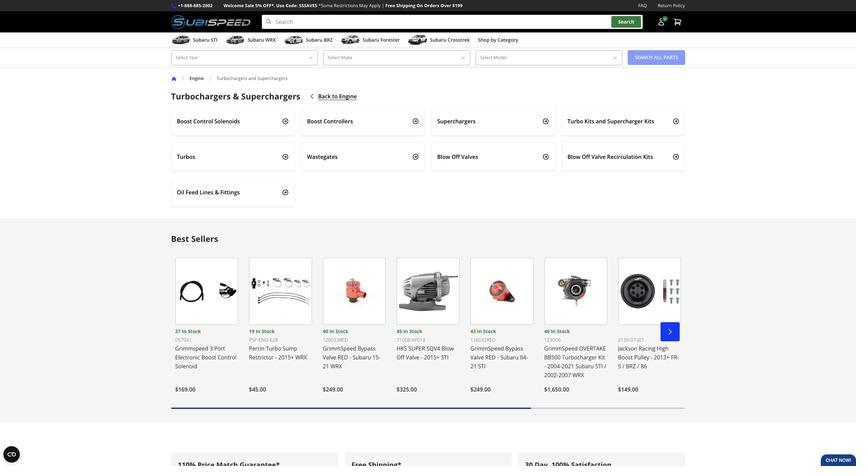 Task type: locate. For each thing, give the bounding box(es) containing it.
category
[[498, 37, 518, 43]]

stock up af013
[[409, 328, 422, 334]]

perrin
[[249, 345, 265, 352]]

0 horizontal spatial 2015+
[[278, 354, 294, 361]]

0 horizontal spatial off
[[397, 354, 404, 361]]

2015+ inside 45 in stock 71008-af013 hks super sqv4 blow off valve - 2015+ sti
[[424, 354, 440, 361]]

off*.
[[263, 2, 275, 9]]

brz left a subaru forester thumbnail image
[[324, 37, 333, 43]]

blow for blow off valve recirculation kits
[[567, 153, 580, 160]]

restrictions
[[334, 2, 358, 9]]

control down port
[[218, 354, 237, 361]]

- down super
[[421, 354, 423, 361]]

j01
[[637, 337, 644, 343]]

+1-888-885-2002 link
[[178, 2, 213, 9]]

search
[[618, 19, 634, 25]]

1 vertical spatial &
[[215, 188, 219, 196]]

stock up 123006
[[557, 328, 570, 334]]

in right 19
[[256, 328, 260, 334]]

brz
[[324, 37, 333, 43], [626, 362, 636, 370]]

open widget image
[[3, 446, 20, 463]]

0 horizontal spatial turbo
[[266, 345, 281, 352]]

2015+ inside 19 in stock psp-eng-628 perrin turbo sump restrictor - 2015+ wrx
[[278, 354, 294, 361]]

0 vertical spatial and
[[248, 75, 256, 81]]

a subaru brz thumbnail image image
[[284, 35, 303, 45]]

2015+ down sump
[[278, 354, 294, 361]]

grimmspeed inside 46 in stock 123006 grimmspeed overtake bb500 turbocharger kit - 2004-2021 subaru sti / 2002-2007 wrx
[[544, 345, 578, 352]]

port
[[214, 345, 225, 352]]

search button
[[611, 16, 641, 28]]

2021
[[562, 362, 574, 370]]

*some restrictions may apply | free shipping on orders over $199
[[318, 2, 463, 9]]

kits
[[585, 117, 594, 125], [644, 117, 654, 125], [643, 153, 653, 160]]

in for hks super sqv4 blow off valve - 2015+ sti
[[403, 328, 408, 334]]

2 in from the left
[[256, 328, 260, 334]]

by
[[491, 37, 496, 43]]

subaru inside 43 in stock 126032red grimmspeed bypass valve red - subaru 04- 21 sti
[[500, 354, 519, 361]]

0 vertical spatial control
[[193, 117, 213, 125]]

blow inside "link"
[[567, 153, 580, 160]]

valve inside 43 in stock 126032red grimmspeed bypass valve red - subaru 04- 21 sti
[[470, 354, 484, 361]]

red inside 43 in stock 126032red grimmspeed bypass valve red - subaru 04- 21 sti
[[485, 354, 496, 361]]

stock inside 37 in stock 057041 grimmspeed 3 port electronic boost control solenoid
[[188, 328, 201, 334]]

boost controllers
[[307, 117, 353, 125]]

and down select year button
[[248, 75, 256, 81]]

a subaru crosstrek thumbnail image image
[[408, 35, 427, 45]]

in right 37
[[182, 328, 187, 334]]

subaru brz
[[306, 37, 333, 43]]

turbochargers and superchargers
[[217, 75, 288, 81]]

af013
[[412, 337, 425, 343]]

/
[[182, 75, 184, 82], [209, 75, 211, 82], [604, 362, 606, 370], [622, 362, 624, 370], [637, 362, 639, 370]]

21 down the 126033red
[[323, 362, 329, 370]]

select make image
[[460, 55, 466, 60]]

grimmspeed inside 43 in stock 126032red grimmspeed bypass valve red - subaru 04- 21 sti
[[470, 345, 504, 352]]

86
[[641, 362, 647, 370]]

2 21 from the left
[[470, 362, 477, 370]]

wrx right 2007
[[572, 371, 584, 379]]

stock inside 45 in stock 71008-af013 hks super sqv4 blow off valve - 2015+ sti
[[409, 328, 422, 334]]

subaru down turbocharger
[[576, 362, 594, 370]]

0 horizontal spatial engine
[[189, 75, 204, 81]]

1 horizontal spatial turbo
[[567, 117, 583, 125]]

0 vertical spatial superchargers
[[257, 75, 288, 81]]

2 horizontal spatial grimmspeed
[[544, 345, 578, 352]]

blow off valves
[[437, 153, 478, 160]]

2 grimmspeed from the left
[[470, 345, 504, 352]]

3 grimmspeed from the left
[[544, 345, 578, 352]]

21 inside 43 in stock 126032red grimmspeed bypass valve red - subaru 04- 21 sti
[[470, 362, 477, 370]]

1 horizontal spatial grimmspeed
[[470, 345, 504, 352]]

0 horizontal spatial grimmspeed
[[323, 345, 356, 352]]

6 in from the left
[[551, 328, 556, 334]]

off inside 45 in stock 71008-af013 hks super sqv4 blow off valve - 2015+ sti
[[397, 354, 404, 361]]

grimmspeed down the 126033red
[[323, 345, 356, 352]]

control inside 37 in stock 057041 grimmspeed 3 port electronic boost control solenoid
[[218, 354, 237, 361]]

stock up the eng-
[[262, 328, 275, 334]]

- left the 2004-
[[544, 362, 546, 370]]

46
[[544, 328, 550, 334]]

blow
[[437, 153, 450, 160], [567, 153, 580, 160], [442, 345, 454, 352]]

0 vertical spatial turbochargers
[[217, 75, 247, 81]]

hks
[[397, 345, 407, 352]]

kits inside "link"
[[643, 153, 653, 160]]

subaru sti button
[[171, 34, 217, 48]]

& down turbochargers and superchargers
[[233, 90, 239, 102]]

4 stock from the left
[[409, 328, 422, 334]]

/ right home icon at the left
[[182, 75, 184, 82]]

crosstrek
[[448, 37, 470, 43]]

subaru down subispeed logo
[[193, 37, 209, 43]]

in for grimmspeed 3 port electronic boost control solenoid
[[182, 328, 187, 334]]

3 in from the left
[[329, 328, 334, 334]]

bb500
[[544, 354, 561, 361]]

subaru left 04-
[[500, 354, 519, 361]]

1 horizontal spatial and
[[596, 117, 606, 125]]

and left supercharger
[[596, 117, 606, 125]]

valve down super
[[406, 354, 419, 361]]

grimmspeed down 126032red
[[470, 345, 504, 352]]

$149.00
[[618, 386, 638, 393]]

bypass inside "40 in stock 126033red grimmspeed bypass valve red - subaru 15- 21 wrx"
[[358, 345, 376, 352]]

1 vertical spatial superchargers
[[241, 90, 300, 102]]

stock up 057041
[[188, 328, 201, 334]]

feed
[[186, 188, 198, 196]]

wrx inside dropdown button
[[265, 37, 276, 43]]

2015+
[[278, 354, 294, 361], [424, 354, 440, 361]]

in inside 45 in stock 71008-af013 hks super sqv4 blow off valve - 2015+ sti
[[403, 328, 408, 334]]

wrx down sump
[[295, 354, 307, 361]]

jackson racing high boost pulley - 2013+ fr- s / brz / 86
[[618, 345, 679, 370]]

$169.00
[[175, 386, 195, 393]]

engine right home icon at the left
[[189, 75, 204, 81]]

0 horizontal spatial 21
[[323, 362, 329, 370]]

3 stock from the left
[[335, 328, 349, 334]]

0 horizontal spatial control
[[193, 117, 213, 125]]

1 in from the left
[[182, 328, 187, 334]]

$1,650.00
[[544, 386, 569, 393]]

a subaru wrx thumbnail image image
[[226, 35, 245, 45]]

valve down the 126033red
[[323, 354, 336, 361]]

- left "15-"
[[349, 354, 351, 361]]

2 horizontal spatial off
[[582, 153, 590, 160]]

over
[[440, 2, 451, 9]]

21 down 126032red
[[470, 362, 477, 370]]

1 stock from the left
[[188, 328, 201, 334]]

kits for recirculation
[[643, 153, 653, 160]]

1 vertical spatial engine
[[339, 92, 357, 100]]

stock for grimmspeed bypass valve red - subaru 04- 21 sti
[[483, 328, 496, 334]]

& right lines
[[215, 188, 219, 196]]

bypass
[[358, 345, 376, 352], [505, 345, 523, 352]]

subispeed logo image
[[171, 15, 251, 29]]

2 red from the left
[[485, 354, 496, 361]]

- inside jackson racing high boost pulley - 2013+ fr- s / brz / 86
[[651, 354, 652, 361]]

valve inside 45 in stock 71008-af013 hks super sqv4 blow off valve - 2015+ sti
[[406, 354, 419, 361]]

subaru left "15-"
[[353, 354, 371, 361]]

red down 126032red
[[485, 354, 496, 361]]

2 2015+ from the left
[[424, 354, 440, 361]]

/ down kit
[[604, 362, 606, 370]]

2 vertical spatial superchargers
[[437, 117, 476, 125]]

red inside "40 in stock 126033red grimmspeed bypass valve red - subaru 15- 21 wrx"
[[338, 354, 348, 361]]

- right restrictor
[[275, 354, 277, 361]]

in inside 19 in stock psp-eng-628 perrin turbo sump restrictor - 2015+ wrx
[[256, 328, 260, 334]]

control
[[193, 117, 213, 125], [218, 354, 237, 361]]

1 red from the left
[[338, 354, 348, 361]]

bypass inside 43 in stock 126032red grimmspeed bypass valve red - subaru 04- 21 sti
[[505, 345, 523, 352]]

turbo kits and supercharger kits
[[567, 117, 654, 125]]

5 in from the left
[[477, 328, 482, 334]]

grimmspeed for subaru
[[544, 345, 578, 352]]

0 vertical spatial turbo
[[567, 117, 583, 125]]

wrx left a subaru brz thumbnail image
[[265, 37, 276, 43]]

1 horizontal spatial bypass
[[505, 345, 523, 352]]

45
[[397, 328, 402, 334]]

valve down 126032red
[[470, 354, 484, 361]]

21 inside "40 in stock 126033red grimmspeed bypass valve red - subaru 15- 21 wrx"
[[323, 362, 329, 370]]

turbochargers up turbochargers & superchargers
[[217, 75, 247, 81]]

engine right to
[[339, 92, 357, 100]]

bypass up 04-
[[505, 345, 523, 352]]

sti inside 46 in stock 123006 grimmspeed overtake bb500 turbocharger kit - 2004-2021 subaru sti / 2002-2007 wrx
[[595, 362, 603, 370]]

control left solenoids
[[193, 117, 213, 125]]

0 vertical spatial &
[[233, 90, 239, 102]]

boost inside 37 in stock 057041 grimmspeed 3 port electronic boost control solenoid
[[201, 354, 216, 361]]

wrx down the 126033red
[[330, 362, 342, 370]]

in right 46
[[551, 328, 556, 334]]

back
[[318, 92, 331, 100]]

stock up 126032red
[[483, 328, 496, 334]]

red for sti
[[485, 354, 496, 361]]

a subaru forester thumbnail image image
[[341, 35, 360, 45]]

1 horizontal spatial 2015+
[[424, 354, 440, 361]]

blow off valves link
[[431, 142, 555, 171]]

1 bypass from the left
[[358, 345, 376, 352]]

fr-
[[671, 354, 679, 361]]

1 horizontal spatial &
[[233, 90, 239, 102]]

&
[[233, 90, 239, 102], [215, 188, 219, 196]]

shipping
[[396, 2, 415, 9]]

valve inside "40 in stock 126033red grimmspeed bypass valve red - subaru 15- 21 wrx"
[[323, 354, 336, 361]]

stock up the 126033red
[[335, 328, 349, 334]]

turbochargers for turbochargers and superchargers
[[217, 75, 247, 81]]

in right 40
[[329, 328, 334, 334]]

4 in from the left
[[403, 328, 408, 334]]

engine
[[189, 75, 204, 81], [339, 92, 357, 100]]

brz inside jackson racing high boost pulley - 2013+ fr- s / brz / 86
[[626, 362, 636, 370]]

lines
[[200, 188, 213, 196]]

- left 04-
[[497, 354, 499, 361]]

1 21 from the left
[[323, 362, 329, 370]]

blow off valve recirculation kits link
[[562, 142, 685, 171]]

wrx inside 19 in stock psp-eng-628 perrin turbo sump restrictor - 2015+ wrx
[[295, 354, 307, 361]]

superchargers
[[257, 75, 288, 81], [241, 90, 300, 102], [437, 117, 476, 125]]

stock inside 43 in stock 126032red grimmspeed bypass valve red - subaru 04- 21 sti
[[483, 328, 496, 334]]

/ left 86
[[637, 362, 639, 370]]

1 vertical spatial turbo
[[266, 345, 281, 352]]

0 horizontal spatial brz
[[324, 37, 333, 43]]

subaru forester button
[[341, 34, 400, 48]]

subaru
[[193, 37, 209, 43], [248, 37, 264, 43], [306, 37, 322, 43], [363, 37, 379, 43], [430, 37, 446, 43], [353, 354, 371, 361], [500, 354, 519, 361], [576, 362, 594, 370]]

0 horizontal spatial $249.00
[[323, 386, 343, 393]]

2 stock from the left
[[262, 328, 275, 334]]

oil feed lines & fittings
[[177, 188, 240, 196]]

Select Year button
[[171, 50, 318, 65]]

wastegates
[[307, 153, 338, 160]]

subaru inside "40 in stock 126033red grimmspeed bypass valve red - subaru 15- 21 wrx"
[[353, 354, 371, 361]]

21
[[323, 362, 329, 370], [470, 362, 477, 370]]

6 stock from the left
[[557, 328, 570, 334]]

boost inside jackson racing high boost pulley - 2013+ fr- s / brz / 86
[[618, 354, 633, 361]]

button image
[[657, 18, 665, 26]]

grimmspeed 3 port electronic boost control solenoid image
[[175, 258, 238, 325]]

brz right s on the bottom of page
[[626, 362, 636, 370]]

grimmspeed down 123006
[[544, 345, 578, 352]]

bypass up "15-"
[[358, 345, 376, 352]]

21 for grimmspeed bypass valve red - subaru 04- 21 sti
[[470, 362, 477, 370]]

1 horizontal spatial $249.00
[[470, 386, 491, 393]]

wastegates link
[[301, 142, 425, 171]]

1 vertical spatial and
[[596, 117, 606, 125]]

0 horizontal spatial &
[[215, 188, 219, 196]]

fittings
[[220, 188, 240, 196]]

valve left recirculation
[[591, 153, 606, 160]]

shop by category
[[478, 37, 518, 43]]

2007
[[558, 371, 571, 379]]

faq link
[[638, 2, 647, 9]]

stock inside "40 in stock 126033red grimmspeed bypass valve red - subaru 15- 21 wrx"
[[335, 328, 349, 334]]

1 horizontal spatial 21
[[470, 362, 477, 370]]

red down the 126033red
[[338, 354, 348, 361]]

- right 'pulley'
[[651, 354, 652, 361]]

turbocharger
[[562, 354, 597, 361]]

subaru sti
[[193, 37, 217, 43]]

1 grimmspeed from the left
[[323, 345, 356, 352]]

1 2015+ from the left
[[278, 354, 294, 361]]

grimmspeed inside "40 in stock 126033red grimmspeed bypass valve red - subaru 15- 21 wrx"
[[323, 345, 356, 352]]

sale
[[245, 2, 254, 9]]

sti inside 43 in stock 126032red grimmspeed bypass valve red - subaru 04- 21 sti
[[478, 362, 486, 370]]

in inside 37 in stock 057041 grimmspeed 3 port electronic boost control solenoid
[[182, 328, 187, 334]]

1 vertical spatial control
[[218, 354, 237, 361]]

in right 45
[[403, 328, 408, 334]]

in for grimmspeed bypass valve red - subaru 15- 21 wrx
[[329, 328, 334, 334]]

boost
[[177, 117, 192, 125], [307, 117, 322, 125], [201, 354, 216, 361], [618, 354, 633, 361]]

2 $249.00 from the left
[[470, 386, 491, 393]]

1 horizontal spatial off
[[452, 153, 460, 160]]

in inside 46 in stock 123006 grimmspeed overtake bb500 turbocharger kit - 2004-2021 subaru sti / 2002-2007 wrx
[[551, 328, 556, 334]]

subaru left crosstrek
[[430, 37, 446, 43]]

0 vertical spatial brz
[[324, 37, 333, 43]]

0 horizontal spatial red
[[338, 354, 348, 361]]

grimmspeed for wrx
[[323, 345, 356, 352]]

1 horizontal spatial brz
[[626, 362, 636, 370]]

turbochargers up boost control solenoids at the top of the page
[[171, 90, 231, 102]]

in for grimmspeed bypass valve red - subaru 04- 21 sti
[[477, 328, 482, 334]]

1 $249.00 from the left
[[323, 386, 343, 393]]

racing
[[639, 345, 655, 352]]

1 vertical spatial brz
[[626, 362, 636, 370]]

in inside "40 in stock 126033red grimmspeed bypass valve red - subaru 15- 21 wrx"
[[329, 328, 334, 334]]

1 horizontal spatial engine
[[339, 92, 357, 100]]

5 stock from the left
[[483, 328, 496, 334]]

Select Make button
[[323, 50, 470, 65]]

126032red
[[470, 337, 496, 343]]

2 bypass from the left
[[505, 345, 523, 352]]

888-
[[184, 2, 193, 9]]

1 vertical spatial turbochargers
[[171, 90, 231, 102]]

subaru wrx button
[[226, 34, 276, 48]]

-
[[275, 354, 277, 361], [349, 354, 351, 361], [421, 354, 423, 361], [497, 354, 499, 361], [651, 354, 652, 361], [544, 362, 546, 370]]

overtake
[[579, 345, 606, 352]]

in right the 43
[[477, 328, 482, 334]]

2015+ down 'sqv4'
[[424, 354, 440, 361]]

$249.00
[[323, 386, 343, 393], [470, 386, 491, 393]]

boost inside boost control solenoids link
[[177, 117, 192, 125]]

stock inside 19 in stock psp-eng-628 perrin turbo sump restrictor - 2015+ wrx
[[262, 328, 275, 334]]

1 horizontal spatial control
[[218, 354, 237, 361]]

faq
[[638, 2, 647, 9]]

blow for blow off valves
[[437, 153, 450, 160]]

stock for perrin turbo sump restrictor - 2015+ wrx
[[262, 328, 275, 334]]

in inside 43 in stock 126032red grimmspeed bypass valve red - subaru 04- 21 sti
[[477, 328, 482, 334]]

1 horizontal spatial red
[[485, 354, 496, 361]]

0 horizontal spatial bypass
[[358, 345, 376, 352]]

stock inside 46 in stock 123006 grimmspeed overtake bb500 turbocharger kit - 2004-2021 subaru sti / 2002-2007 wrx
[[557, 328, 570, 334]]

off inside "link"
[[582, 153, 590, 160]]



Task type: describe. For each thing, give the bounding box(es) containing it.
123006
[[544, 337, 561, 343]]

- inside 46 in stock 123006 grimmspeed overtake bb500 turbocharger kit - 2004-2021 subaru sti / 2002-2007 wrx
[[544, 362, 546, 370]]

$199
[[452, 2, 463, 9]]

code:
[[286, 2, 298, 9]]

- inside 43 in stock 126032red grimmspeed bypass valve red - subaru 04- 21 sti
[[497, 354, 499, 361]]

+1-888-885-2002
[[178, 2, 213, 9]]

43 in stock 126032red grimmspeed bypass valve red - subaru 04- 21 sti
[[470, 328, 528, 370]]

to
[[332, 92, 338, 100]]

turbos link
[[171, 142, 294, 171]]

$45.00
[[249, 386, 266, 393]]

brz inside subaru brz "dropdown button"
[[324, 37, 333, 43]]

policy
[[673, 2, 685, 9]]

$325.00
[[397, 386, 417, 393]]

2135-07-j01
[[618, 337, 644, 343]]

43
[[470, 328, 476, 334]]

0 horizontal spatial and
[[248, 75, 256, 81]]

valve inside "link"
[[591, 153, 606, 160]]

kits for supercharger
[[644, 117, 654, 125]]

$249.00 for wrx
[[323, 386, 343, 393]]

off for valves
[[452, 153, 460, 160]]

& inside oil feed lines & fittings link
[[215, 188, 219, 196]]

subaru left forester
[[363, 37, 379, 43]]

40
[[323, 328, 328, 334]]

71008-
[[397, 337, 412, 343]]

turbo inside 19 in stock psp-eng-628 perrin turbo sump restrictor - 2015+ wrx
[[266, 345, 281, 352]]

45 in stock 71008-af013 hks super sqv4 blow off valve - 2015+ sti
[[397, 328, 454, 361]]

stock for hks super sqv4 blow off valve - 2015+ sti
[[409, 328, 422, 334]]

19
[[249, 328, 254, 334]]

a subaru sti thumbnail image image
[[171, 35, 190, 45]]

15-
[[372, 354, 380, 361]]

0 vertical spatial engine
[[189, 75, 204, 81]]

grimmspeed bypass valve red - subaru 15-21 wrx image
[[323, 258, 386, 325]]

boost controllers link
[[301, 107, 425, 136]]

628
[[270, 337, 278, 343]]

turbos
[[177, 153, 195, 160]]

stock for grimmspeed overtake bb500 turbocharger kit - 2004-2021 subaru sti / 2002-2007 wrx
[[557, 328, 570, 334]]

37
[[175, 328, 181, 334]]

grimmspeed bypass valve red - subaru 04-21 sti image
[[470, 258, 533, 325]]

3
[[210, 345, 213, 352]]

2135-
[[618, 337, 630, 343]]

oil feed lines & fittings link
[[171, 178, 294, 207]]

Select Model button
[[476, 50, 622, 65]]

restrictor
[[249, 354, 274, 361]]

turbochargers and superchargers link
[[217, 75, 293, 81]]

grimmspeed overtake bb500 turbocharger kit - 2004-2021 subaru sti / 2002-2007 wrx image
[[544, 258, 607, 325]]

back to engine
[[318, 92, 357, 100]]

- inside "40 in stock 126033red grimmspeed bypass valve red - subaru 15- 21 wrx"
[[349, 354, 351, 361]]

46 in stock 123006 grimmspeed overtake bb500 turbocharger kit - 2004-2021 subaru sti / 2002-2007 wrx
[[544, 328, 606, 379]]

21 for grimmspeed bypass valve red - subaru 15- 21 wrx
[[323, 362, 329, 370]]

sellers
[[191, 233, 218, 244]]

recirculation
[[607, 153, 642, 160]]

sti inside "dropdown button"
[[211, 37, 217, 43]]

apply
[[369, 2, 381, 9]]

eng-
[[259, 337, 270, 343]]

126033red
[[323, 337, 348, 343]]

shop by category button
[[478, 34, 518, 48]]

07-
[[630, 337, 637, 343]]

2002-
[[544, 371, 558, 379]]

$249.00 for sti
[[470, 386, 491, 393]]

grimmspeed
[[175, 345, 208, 352]]

s
[[618, 362, 621, 370]]

subaru inside 46 in stock 123006 grimmspeed overtake bb500 turbocharger kit - 2004-2021 subaru sti / 2002-2007 wrx
[[576, 362, 594, 370]]

jackson
[[618, 345, 637, 352]]

19 in stock psp-eng-628 perrin turbo sump restrictor - 2015+ wrx
[[249, 328, 307, 361]]

control inside boost control solenoids link
[[193, 117, 213, 125]]

forester
[[380, 37, 400, 43]]

red for wrx
[[338, 354, 348, 361]]

select year image
[[308, 55, 313, 60]]

off for valve
[[582, 153, 590, 160]]

bypass for 15-
[[358, 345, 376, 352]]

supercharger
[[607, 117, 643, 125]]

2013+
[[654, 354, 670, 361]]

oil
[[177, 188, 184, 196]]

stock for grimmspeed bypass valve red - subaru 15- 21 wrx
[[335, 328, 349, 334]]

in for perrin turbo sump restrictor - 2015+ wrx
[[256, 328, 260, 334]]

boost control solenoids
[[177, 117, 240, 125]]

057041
[[175, 337, 192, 343]]

jackson racing high boost pulley - 2013+ fr-s / brz / 86 image
[[618, 258, 681, 325]]

select model image
[[612, 55, 618, 60]]

subaru brz button
[[284, 34, 333, 48]]

boost inside boost controllers link
[[307, 117, 322, 125]]

welcome
[[224, 2, 244, 9]]

shop
[[478, 37, 490, 43]]

sump
[[283, 345, 297, 352]]

stock for grimmspeed 3 port electronic boost control solenoid
[[188, 328, 201, 334]]

+1-
[[178, 2, 184, 9]]

sssave5
[[299, 2, 317, 9]]

*some
[[318, 2, 333, 9]]

blow inside 45 in stock 71008-af013 hks super sqv4 blow off valve - 2015+ sti
[[442, 345, 454, 352]]

subaru crosstrek
[[430, 37, 470, 43]]

|
[[382, 2, 384, 9]]

use
[[276, 2, 284, 9]]

subaru up select year "icon"
[[306, 37, 322, 43]]

in for grimmspeed overtake bb500 turbocharger kit - 2004-2021 subaru sti / 2002-2007 wrx
[[551, 328, 556, 334]]

superchargers for turbochargers & superchargers
[[241, 90, 300, 102]]

wrx inside 46 in stock 123006 grimmspeed overtake bb500 turbocharger kit - 2004-2021 subaru sti / 2002-2007 wrx
[[572, 371, 584, 379]]

best sellers
[[171, 233, 218, 244]]

bypass for 04-
[[505, 345, 523, 352]]

psp-
[[249, 337, 259, 343]]

search input field
[[262, 15, 643, 29]]

2004-
[[547, 362, 562, 370]]

super
[[408, 345, 425, 352]]

hks super sqv4 blow off valve - 2015+ sti image
[[397, 258, 459, 325]]

grimmspeed for sti
[[470, 345, 504, 352]]

wrx inside "40 in stock 126033red grimmspeed bypass valve red - subaru 15- 21 wrx"
[[330, 362, 342, 370]]

subaru wrx
[[248, 37, 276, 43]]

free
[[385, 2, 395, 9]]

welcome sale 5% off*. use code: sssave5
[[224, 2, 317, 9]]

turbochargers & superchargers
[[171, 90, 300, 102]]

/ inside 46 in stock 123006 grimmspeed overtake bb500 turbocharger kit - 2004-2021 subaru sti / 2002-2007 wrx
[[604, 362, 606, 370]]

return
[[658, 2, 672, 9]]

orders
[[424, 2, 439, 9]]

turbochargers for turbochargers & superchargers
[[171, 90, 231, 102]]

may
[[359, 2, 368, 9]]

return policy
[[658, 2, 685, 9]]

best
[[171, 233, 189, 244]]

/ right s on the bottom of page
[[622, 362, 624, 370]]

superchargers for turbochargers and superchargers
[[257, 75, 288, 81]]

sqv4
[[426, 345, 440, 352]]

home image
[[171, 76, 176, 81]]

- inside 45 in stock 71008-af013 hks super sqv4 blow off valve - 2015+ sti
[[421, 354, 423, 361]]

perrin turbo sump restrictor - 2015+ wrx image
[[249, 258, 312, 325]]

high
[[657, 345, 669, 352]]

blow off valve recirculation kits
[[567, 153, 653, 160]]

/ up turbochargers & superchargers
[[209, 75, 211, 82]]

40 in stock 126033red grimmspeed bypass valve red - subaru 15- 21 wrx
[[323, 328, 380, 370]]

turbo kits and supercharger kits link
[[562, 107, 685, 136]]

subaru right a subaru wrx thumbnail image
[[248, 37, 264, 43]]

electronic
[[175, 354, 200, 361]]

- inside 19 in stock psp-eng-628 perrin turbo sump restrictor - 2015+ wrx
[[275, 354, 277, 361]]

sti inside 45 in stock 71008-af013 hks super sqv4 blow off valve - 2015+ sti
[[441, 354, 449, 361]]

boost control solenoids link
[[171, 107, 294, 136]]



Task type: vqa. For each thing, say whether or not it's contained in the screenshot.


